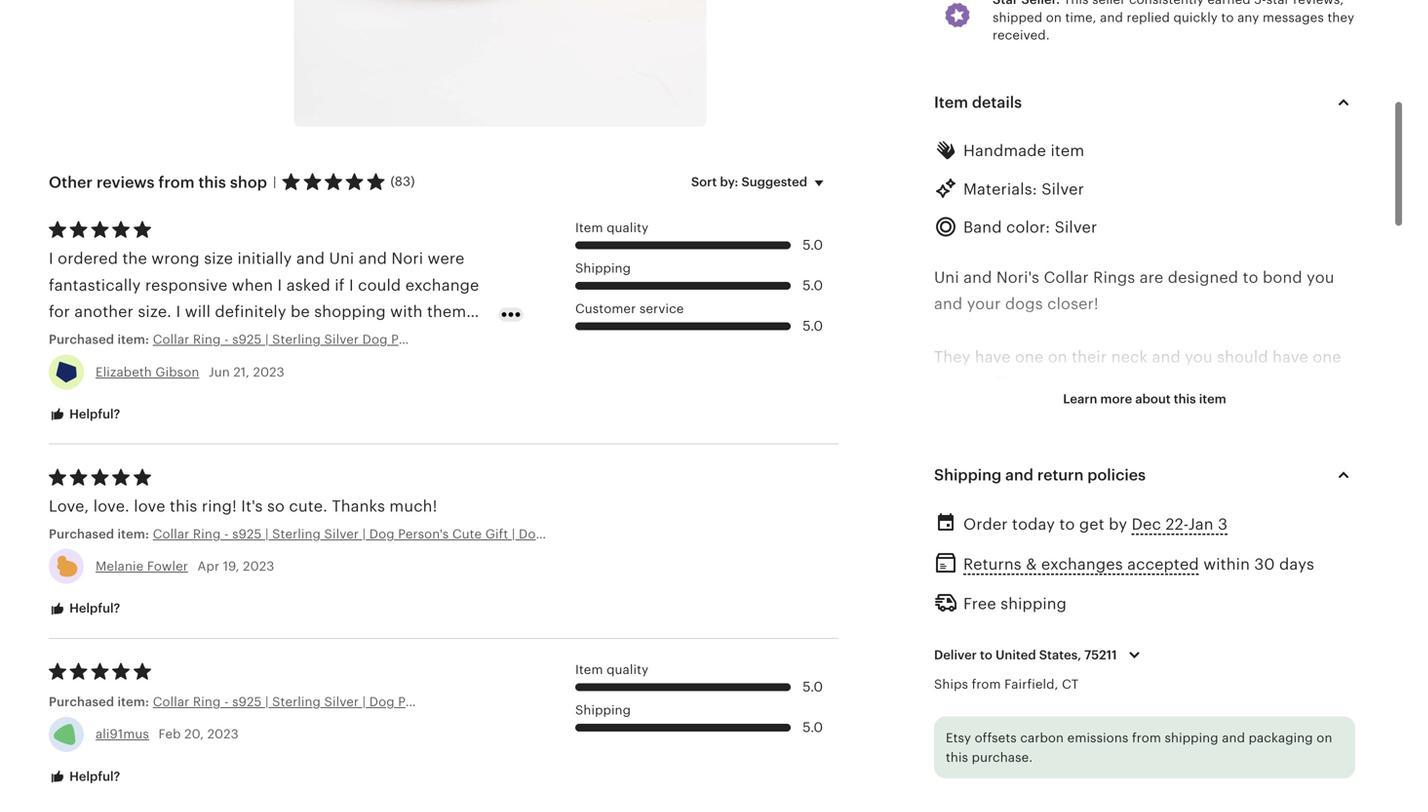 Task type: vqa. For each thing, say whether or not it's contained in the screenshot.
first 100% from the bottom of the page
no



Task type: describe. For each thing, give the bounding box(es) containing it.
1 5.0 from the top
[[803, 237, 824, 253]]

1 vertical spatial so
[[267, 497, 285, 515]]

🥰
[[132, 383, 148, 400]]

very
[[169, 329, 201, 347]]

the inside details · ring body is in the shape of a dog collar
[[1060, 560, 1085, 578]]

size.
[[138, 303, 172, 321]]

elizabeth gibson jun 21, 2023
[[96, 365, 285, 379]]

all
[[429, 356, 447, 374]]

to inside this seller consistently earned 5-star reviews, shipped on time, and replied quickly to any messages they received.
[[1222, 10, 1235, 25]]

wrong
[[152, 250, 200, 267]]

details
[[973, 94, 1023, 111]]

the left boxes!
[[49, 383, 74, 400]]

they inside the they have one on their neck and you should have one on your fingers too!
[[935, 348, 971, 366]]

the up all
[[419, 329, 443, 347]]

it
[[357, 356, 367, 374]]

handmade item
[[964, 142, 1085, 160]]

item for elizabeth gibson jun 21, 2023
[[576, 220, 604, 235]]

melanie fowler link
[[96, 559, 188, 574]]

item inside dropdown button
[[935, 94, 969, 111]]

feb
[[159, 727, 181, 742]]

helpful? for ali91mus feb 20, 2023
[[66, 769, 120, 784]]

this seller consistently earned 5-star reviews, shipped on time, and replied quickly to any messages they received.
[[993, 0, 1355, 42]]

band
[[964, 219, 1003, 236]]

jan
[[1189, 516, 1214, 533]]

21,
[[233, 365, 250, 379]]

this
[[1064, 0, 1089, 7]]

sweet.
[[328, 329, 377, 347]]

1 horizontal spatial nori
[[1105, 667, 1137, 684]]

gibson
[[156, 365, 199, 379]]

quality for jun 21, 2023
[[607, 220, 649, 235]]

designed
[[944, 667, 1016, 684]]

dec 22-jan 3 button
[[1132, 510, 1228, 539]]

is inside i ordered the wrong size initially and uni and nori were fantastically responsive when i asked if i could exchange for another size. i will definitely be shopping with them again! they are very personable and sweet. also the dog collar ring is perfect! i love it so much. it checks all of the boxes! 🥰
[[130, 356, 143, 374]]

offsets
[[975, 731, 1017, 746]]

item: for melanie
[[118, 527, 149, 542]]

i right if
[[349, 276, 354, 294]]

time,
[[1066, 10, 1097, 25]]

when
[[232, 276, 273, 294]]

within
[[1204, 556, 1251, 573]]

helpful? for melanie fowler apr 19, 2023
[[66, 601, 120, 616]]

of inside details · ring body is in the shape of a dog collar
[[1139, 560, 1154, 578]]

and inside this seller consistently earned 5-star reviews, shipped on time, and replied quickly to any messages they received.
[[1101, 10, 1124, 25]]

deliver to united states, 75211 button
[[920, 635, 1162, 676]]

2 5.0 from the top
[[803, 278, 824, 293]]

seller
[[1093, 0, 1126, 7]]

size
[[204, 250, 233, 267]]

details
[[935, 534, 986, 551]]

the left wrong in the top left of the page
[[122, 250, 147, 267]]

checks
[[371, 356, 425, 374]]

personable
[[205, 329, 291, 347]]

definitely
[[215, 303, 287, 321]]

helpful? button for melanie fowler
[[34, 591, 135, 627]]

elizabeth
[[96, 365, 152, 379]]

so inside i ordered the wrong size initially and uni and nori were fantastically responsive when i asked if i could exchange for another size. i will definitely be shopping with them again! they are very personable and sweet. also the dog collar ring is perfect! i love it so much. it checks all of the boxes! 🥰
[[283, 356, 300, 374]]

return
[[1038, 466, 1084, 484]]

collar inside i ordered the wrong size initially and uni and nori were fantastically responsive when i asked if i could exchange for another size. i will definitely be shopping with them again! they are very personable and sweet. also the dog collar ring is perfect! i love it so much. it checks all of the boxes! 🥰
[[49, 356, 91, 374]]

service
[[640, 301, 684, 316]]

learn more about this item
[[1064, 392, 1227, 406]]

and down be
[[295, 329, 324, 347]]

returns & exchanges accepted within 30 days
[[964, 556, 1315, 573]]

consistently
[[1130, 0, 1205, 7]]

i ordered the wrong size initially and uni and nori were fantastically responsive when i asked if i could exchange for another size. i will definitely be shopping with them again! they are very personable and sweet. also the dog collar ring is perfect! i love it so much. it checks all of the boxes! 🥰
[[49, 250, 479, 400]]

and inside dropdown button
[[1006, 466, 1034, 484]]

dec
[[1132, 516, 1162, 533]]

details · ring body is in the shape of a dog collar
[[935, 534, 1249, 578]]

item: for elizabeth
[[118, 332, 149, 347]]

asked
[[287, 276, 331, 294]]

2 vertical spatial 2023
[[207, 727, 239, 742]]

this for ring!
[[170, 497, 198, 515]]

i left 21,
[[223, 356, 228, 374]]

quickly
[[1174, 10, 1219, 25]]

with
[[390, 303, 423, 321]]

0 horizontal spatial shipping
[[1001, 595, 1067, 613]]

perfect!
[[147, 356, 219, 374]]

1 have from the left
[[975, 348, 1011, 366]]

shipping inside etsy offsets carbon emissions from shipping and packaging on this purchase.
[[1165, 731, 1219, 746]]

5 5.0 from the top
[[803, 720, 824, 735]]

it's
[[241, 497, 263, 515]]

are inside uni and nori's collar rings are designed to bond you and your dogs closer!
[[1140, 269, 1164, 286]]

item quality for ali91mus feb 20, 2023
[[576, 662, 649, 677]]

another
[[74, 303, 134, 321]]

2 have from the left
[[1273, 348, 1309, 366]]

purchased for elizabeth gibson jun 21, 2023
[[49, 332, 114, 347]]

and inside etsy offsets carbon emissions from shipping and packaging on this purchase.
[[1223, 731, 1246, 746]]

sort by: suggested
[[692, 175, 808, 189]]

ring
[[96, 356, 126, 374]]

love,
[[49, 497, 89, 515]]

nori inside i ordered the wrong size initially and uni and nori were fantastically responsive when i asked if i could exchange for another size. i will definitely be shopping with them again! they are very personable and sweet. also the dog collar ring is perfect! i love it so much. it checks all of the boxes! 🥰
[[392, 250, 424, 267]]

2023 for melanie fowler apr 19, 2023
[[243, 559, 274, 574]]

uni inside uni and nori's collar rings are designed to bond you and your dogs closer!
[[935, 269, 960, 286]]

shape
[[1089, 560, 1135, 578]]

bond
[[1264, 269, 1303, 286]]

melanie
[[96, 559, 144, 574]]

handmade
[[964, 142, 1047, 160]]

band color: silver
[[964, 219, 1098, 236]]

item for ali91mus feb 20, 2023
[[576, 662, 604, 677]]

this for item
[[1174, 392, 1197, 406]]

is inside details · ring body is in the shape of a dog collar
[[1025, 560, 1037, 578]]

you inside uni and nori's collar rings are designed to bond you and your dogs closer!
[[1308, 269, 1335, 286]]

fairfield,
[[1005, 677, 1059, 692]]

much.
[[304, 356, 352, 374]]

uni inside i ordered the wrong size initially and uni and nori were fantastically responsive when i asked if i could exchange for another size. i will definitely be shopping with them again! they are very personable and sweet. also the dog collar ring is perfect! i love it so much. it checks all of the boxes! 🥰
[[329, 250, 354, 267]]

30
[[1255, 556, 1276, 573]]

days
[[1280, 556, 1315, 573]]

rings
[[1094, 269, 1136, 286]]

ct
[[1063, 677, 1079, 692]]

shipping for ali91mus feb 20, 2023
[[576, 703, 631, 718]]

on inside this seller consistently earned 5-star reviews, shipped on time, and replied quickly to any messages they received.
[[1047, 10, 1062, 25]]

shopping
[[314, 303, 386, 321]]

more
[[1101, 392, 1133, 406]]

purchased item: for ali91mus
[[49, 695, 153, 709]]

today
[[1013, 516, 1056, 533]]

accepted
[[1128, 556, 1200, 573]]

dogs
[[1006, 295, 1044, 313]]

about
[[1136, 392, 1171, 406]]

of inside i ordered the wrong size initially and uni and nori were fantastically responsive when i asked if i could exchange for another size. i will definitely be shopping with them again! they are very personable and sweet. also the dog collar ring is perfect! i love it so much. it checks all of the boxes! 🥰
[[451, 356, 466, 374]]

love inside i ordered the wrong size initially and uni and nori were fantastically responsive when i asked if i could exchange for another size. i will definitely be shopping with them again! they are very personable and sweet. also the dog collar ring is perfect! i love it so much. it checks all of the boxes! 🥰
[[232, 356, 264, 374]]

are inside i ordered the wrong size initially and uni and nori were fantastically responsive when i asked if i could exchange for another size. i will definitely be shopping with them again! they are very personable and sweet. also the dog collar ring is perfect! i love it so much. it checks all of the boxes! 🥰
[[140, 329, 164, 347]]

ring
[[944, 560, 978, 578]]

reviews
[[97, 173, 155, 191]]

replied
[[1127, 10, 1171, 25]]

and left the nori's
[[964, 269, 993, 286]]

0 vertical spatial silver
[[1042, 180, 1085, 198]]

exchange
[[406, 276, 479, 294]]

&
[[1027, 556, 1038, 573]]

to left get
[[1060, 516, 1076, 533]]

2023 for elizabeth gibson jun 21, 2023
[[253, 365, 285, 379]]

0 horizontal spatial love
[[134, 497, 166, 515]]

for
[[49, 303, 70, 321]]

materials: silver
[[964, 180, 1085, 198]]

reviews,
[[1294, 0, 1345, 7]]

helpful? for elizabeth gibson jun 21, 2023
[[66, 407, 120, 421]]

by:
[[720, 175, 739, 189]]

to inside uni and nori's collar rings are designed to bond you and your dogs closer!
[[1244, 269, 1259, 286]]

0 horizontal spatial item
[[1051, 142, 1085, 160]]

should
[[1218, 348, 1269, 366]]

order
[[964, 516, 1008, 533]]

designed
[[1169, 269, 1239, 286]]

etsy
[[946, 731, 972, 746]]

(83)
[[391, 174, 415, 189]]

their
[[1072, 348, 1108, 366]]



Task type: locate. For each thing, give the bounding box(es) containing it.
learn
[[1064, 392, 1098, 406]]

helpful? down ali91mus link at the left bottom of the page
[[66, 769, 120, 784]]

from right reviews
[[159, 173, 195, 191]]

color:
[[1007, 219, 1051, 236]]

0 vertical spatial from
[[159, 173, 195, 191]]

0 vertical spatial so
[[283, 356, 300, 374]]

collar
[[49, 356, 91, 374], [1206, 560, 1249, 578]]

1 vertical spatial shipping
[[1165, 731, 1219, 746]]

shipping down in
[[1001, 595, 1067, 613]]

1 item quality from the top
[[576, 220, 649, 235]]

2 helpful? button from the top
[[34, 591, 135, 627]]

on left time,
[[1047, 10, 1062, 25]]

0 vertical spatial 2023
[[253, 365, 285, 379]]

purchased item: up ali91mus link at the left bottom of the page
[[49, 695, 153, 709]]

0 horizontal spatial collar
[[49, 356, 91, 374]]

helpful? down boxes!
[[66, 407, 120, 421]]

2 vertical spatial item:
[[118, 695, 149, 709]]

shop
[[230, 173, 267, 191]]

is left in
[[1025, 560, 1037, 578]]

0 vertical spatial item
[[1051, 142, 1085, 160]]

2 vertical spatial uni
[[1043, 667, 1068, 684]]

3
[[1219, 516, 1228, 533]]

1 vertical spatial from
[[972, 677, 1002, 692]]

and down "75211"
[[1072, 667, 1101, 684]]

united
[[996, 648, 1037, 662]]

and up "could"
[[359, 250, 387, 267]]

purchased item: down love.
[[49, 527, 153, 542]]

to down earned at right
[[1222, 10, 1235, 25]]

0 horizontal spatial you
[[1186, 348, 1213, 366]]

them
[[427, 303, 467, 321]]

order today to get by dec 22-jan 3
[[964, 516, 1228, 533]]

1 purchased from the top
[[49, 332, 114, 347]]

this inside etsy offsets carbon emissions from shipping and packaging on this purchase.
[[946, 750, 969, 765]]

uni up if
[[329, 250, 354, 267]]

this left shop
[[199, 173, 226, 191]]

are right rings
[[1140, 269, 1164, 286]]

you right bond
[[1308, 269, 1335, 286]]

1 horizontal spatial by
[[1109, 516, 1128, 533]]

uni and nori's collar rings are designed to bond you and your dogs closer!
[[935, 269, 1335, 313]]

you inside the they have one on their neck and you should have one on your fingers too!
[[1186, 348, 1213, 366]]

0 vertical spatial item
[[935, 94, 969, 111]]

helpful? button down ring
[[34, 397, 135, 433]]

one right the should
[[1314, 348, 1342, 366]]

and left return
[[1006, 466, 1034, 484]]

love.
[[93, 497, 130, 515]]

by down deliver to united states, 75211
[[1020, 667, 1038, 684]]

item: up ali91mus link at the left bottom of the page
[[118, 695, 149, 709]]

2 vertical spatial from
[[1133, 731, 1162, 746]]

from
[[159, 173, 195, 191], [972, 677, 1002, 692], [1133, 731, 1162, 746]]

1 vertical spatial quality
[[607, 662, 649, 677]]

collar inside details · ring body is in the shape of a dog collar
[[1206, 560, 1249, 578]]

silver right color:
[[1055, 219, 1098, 236]]

0 horizontal spatial have
[[975, 348, 1011, 366]]

jun
[[209, 365, 230, 379]]

i left ordered
[[49, 250, 53, 267]]

the right in
[[1060, 560, 1085, 578]]

have right the should
[[1273, 348, 1309, 366]]

0 horizontal spatial uni
[[329, 250, 354, 267]]

item inside dropdown button
[[1200, 392, 1227, 406]]

3 helpful? button from the top
[[34, 759, 135, 793]]

2 · from the top
[[935, 667, 939, 684]]

3 5.0 from the top
[[803, 318, 824, 334]]

2 vertical spatial purchased item:
[[49, 695, 153, 709]]

1 vertical spatial item
[[1200, 392, 1227, 406]]

0 vertical spatial purchased item:
[[49, 332, 153, 347]]

item quality for elizabeth gibson jun 21, 2023
[[576, 220, 649, 235]]

ali91mus link
[[96, 727, 149, 742]]

carbon
[[1021, 731, 1065, 746]]

3 item: from the top
[[118, 695, 149, 709]]

item details
[[935, 94, 1023, 111]]

1 vertical spatial nori
[[1105, 667, 1137, 684]]

1 item: from the top
[[118, 332, 149, 347]]

0 horizontal spatial they
[[100, 329, 136, 347]]

i right 'when'
[[278, 276, 282, 294]]

by
[[1109, 516, 1128, 533], [1020, 667, 1038, 684]]

1 vertical spatial uni
[[935, 269, 960, 286]]

1 vertical spatial helpful?
[[66, 601, 120, 616]]

shipping and return policies
[[935, 466, 1147, 484]]

and left the dogs
[[935, 295, 963, 313]]

this left ring! at the left of page
[[170, 497, 198, 515]]

1 vertical spatial shipping
[[935, 466, 1002, 484]]

item up the 'materials: silver'
[[1051, 142, 1085, 160]]

helpful? button down ali91mus link at the left bottom of the page
[[34, 759, 135, 793]]

helpful? button
[[34, 397, 135, 433], [34, 591, 135, 627], [34, 759, 135, 793]]

purchased for ali91mus feb 20, 2023
[[49, 695, 114, 709]]

1 helpful? button from the top
[[34, 397, 135, 433]]

i left will on the top left of page
[[176, 303, 181, 321]]

2023 right 19,
[[243, 559, 274, 574]]

uni left the nori's
[[935, 269, 960, 286]]

they
[[100, 329, 136, 347], [935, 348, 971, 366]]

2 horizontal spatial from
[[1133, 731, 1162, 746]]

item details button
[[917, 79, 1374, 126]]

if
[[335, 276, 345, 294]]

closer!
[[1048, 295, 1099, 313]]

purchased item:
[[49, 332, 153, 347], [49, 527, 153, 542], [49, 695, 153, 709]]

could
[[358, 276, 401, 294]]

on
[[1047, 10, 1062, 25], [1049, 348, 1068, 366], [935, 375, 954, 392], [1317, 731, 1333, 746]]

4 5.0 from the top
[[803, 679, 824, 695]]

2 vertical spatial purchased
[[49, 695, 114, 709]]

2023 right 20, on the bottom left of page
[[207, 727, 239, 742]]

item: up melanie fowler link
[[118, 527, 149, 542]]

is right ring
[[130, 356, 143, 374]]

2 purchased from the top
[[49, 527, 114, 542]]

any
[[1238, 10, 1260, 25]]

love right love.
[[134, 497, 166, 515]]

are down size. on the left
[[140, 329, 164, 347]]

1 horizontal spatial they
[[935, 348, 971, 366]]

2 one from the left
[[1314, 348, 1342, 366]]

and left packaging
[[1223, 731, 1246, 746]]

emissions
[[1068, 731, 1129, 746]]

states,
[[1040, 648, 1082, 662]]

love left it
[[232, 356, 264, 374]]

from right ships
[[972, 677, 1002, 692]]

purchased for melanie fowler apr 19, 2023
[[49, 527, 114, 542]]

0 vertical spatial purchased
[[49, 332, 114, 347]]

ali91mus feb 20, 2023
[[96, 727, 239, 742]]

nori
[[392, 250, 424, 267], [1105, 667, 1137, 684]]

star
[[1267, 0, 1291, 7]]

dog down them
[[448, 329, 478, 347]]

by right get
[[1109, 516, 1128, 533]]

3 purchased item: from the top
[[49, 695, 153, 709]]

1 vertical spatial helpful? button
[[34, 591, 135, 627]]

shipping inside dropdown button
[[935, 466, 1002, 484]]

other
[[49, 173, 93, 191]]

0 vertical spatial helpful? button
[[34, 397, 135, 433]]

· down deliver
[[935, 667, 939, 684]]

1 vertical spatial by
[[1020, 667, 1038, 684]]

from right emissions
[[1133, 731, 1162, 746]]

to inside dropdown button
[[981, 648, 993, 662]]

neck
[[1112, 348, 1149, 366]]

sort
[[692, 175, 717, 189]]

nori up "could"
[[392, 250, 424, 267]]

1 horizontal spatial from
[[972, 677, 1002, 692]]

your left fingers
[[958, 375, 992, 392]]

free shipping
[[964, 595, 1067, 613]]

0 vertical spatial is
[[130, 356, 143, 374]]

on inside etsy offsets carbon emissions from shipping and packaging on this purchase.
[[1317, 731, 1333, 746]]

your left the dogs
[[968, 295, 1002, 313]]

collar
[[1044, 269, 1090, 286]]

2 vertical spatial helpful?
[[66, 769, 120, 784]]

purchased item: for elizabeth gibson
[[49, 332, 153, 347]]

2 quality from the top
[[607, 662, 649, 677]]

2023 right 21,
[[253, 365, 285, 379]]

item:
[[118, 332, 149, 347], [118, 527, 149, 542], [118, 695, 149, 709]]

fowler
[[147, 559, 188, 574]]

quality
[[607, 220, 649, 235], [607, 662, 649, 677]]

1 vertical spatial of
[[1139, 560, 1154, 578]]

0 vertical spatial of
[[451, 356, 466, 374]]

0 vertical spatial quality
[[607, 220, 649, 235]]

1 vertical spatial purchased item:
[[49, 527, 153, 542]]

helpful? button for elizabeth gibson
[[34, 397, 135, 433]]

they inside i ordered the wrong size initially and uni and nori were fantastically responsive when i asked if i could exchange for another size. i will definitely be shopping with them again! they are very personable and sweet. also the dog collar ring is perfect! i love it so much. it checks all of the boxes! 🥰
[[100, 329, 136, 347]]

0 vertical spatial you
[[1308, 269, 1335, 286]]

on up too! on the top right of the page
[[1049, 348, 1068, 366]]

love, love. love this ring!  it's so cute.  thanks much!
[[49, 497, 438, 515]]

of right all
[[451, 356, 466, 374]]

returns
[[964, 556, 1022, 573]]

shipping for elizabeth gibson jun 21, 2023
[[576, 261, 631, 275]]

dog inside details · ring body is in the shape of a dog collar
[[1172, 560, 1202, 578]]

melanie fowler apr 19, 2023
[[96, 559, 274, 574]]

this for shop
[[199, 173, 226, 191]]

they
[[1328, 10, 1355, 25]]

customer service
[[576, 301, 684, 316]]

1 horizontal spatial collar
[[1206, 560, 1249, 578]]

exchanges
[[1042, 556, 1124, 573]]

messages
[[1264, 10, 1325, 25]]

purchased item: up ring
[[49, 332, 153, 347]]

on left fingers
[[935, 375, 954, 392]]

from inside etsy offsets carbon emissions from shipping and packaging on this purchase.
[[1133, 731, 1162, 746]]

1 vertical spatial they
[[935, 348, 971, 366]]

policies
[[1088, 466, 1147, 484]]

dog inside i ordered the wrong size initially and uni and nori were fantastically responsive when i asked if i could exchange for another size. i will definitely be shopping with them again! they are very personable and sweet. also the dog collar ring is perfect! i love it so much. it checks all of the boxes! 🥰
[[448, 329, 478, 347]]

· designed by uni and nori
[[935, 667, 1137, 684]]

it
[[268, 356, 278, 374]]

0 vertical spatial item:
[[118, 332, 149, 347]]

0 vertical spatial helpful?
[[66, 407, 120, 421]]

1 vertical spatial 2023
[[243, 559, 274, 574]]

1 horizontal spatial you
[[1308, 269, 1335, 286]]

purchase.
[[972, 750, 1033, 765]]

0 horizontal spatial is
[[130, 356, 143, 374]]

have up fingers
[[975, 348, 1011, 366]]

0 horizontal spatial by
[[1020, 667, 1038, 684]]

1 vertical spatial item quality
[[576, 662, 649, 677]]

this down etsy at the bottom right of the page
[[946, 750, 969, 765]]

1 horizontal spatial uni
[[935, 269, 960, 286]]

i
[[49, 250, 53, 267], [278, 276, 282, 294], [349, 276, 354, 294], [176, 303, 181, 321], [223, 356, 228, 374]]

a
[[1159, 560, 1168, 578]]

materials:
[[964, 180, 1038, 198]]

2 helpful? from the top
[[66, 601, 120, 616]]

love
[[232, 356, 264, 374], [134, 497, 166, 515]]

0 horizontal spatial are
[[140, 329, 164, 347]]

1 horizontal spatial is
[[1025, 560, 1037, 578]]

1 vertical spatial your
[[958, 375, 992, 392]]

·
[[935, 560, 939, 578], [935, 667, 939, 684]]

1 · from the top
[[935, 560, 939, 578]]

are
[[1140, 269, 1164, 286], [140, 329, 164, 347]]

2 horizontal spatial uni
[[1043, 667, 1068, 684]]

2 vertical spatial helpful? button
[[34, 759, 135, 793]]

nori's
[[997, 269, 1040, 286]]

0 horizontal spatial dog
[[448, 329, 478, 347]]

collar left 30
[[1206, 560, 1249, 578]]

1 vertical spatial is
[[1025, 560, 1037, 578]]

1 vertical spatial item:
[[118, 527, 149, 542]]

2 item: from the top
[[118, 527, 149, 542]]

your inside uni and nori's collar rings are designed to bond you and your dogs closer!
[[968, 295, 1002, 313]]

0 horizontal spatial of
[[451, 356, 466, 374]]

2 vertical spatial item
[[576, 662, 604, 677]]

this right about on the right
[[1174, 392, 1197, 406]]

0 vertical spatial your
[[968, 295, 1002, 313]]

quality for feb 20, 2023
[[607, 662, 649, 677]]

1 vertical spatial love
[[134, 497, 166, 515]]

1 vertical spatial you
[[1186, 348, 1213, 366]]

1 vertical spatial item
[[576, 220, 604, 235]]

the
[[122, 250, 147, 267], [419, 329, 443, 347], [49, 383, 74, 400], [1060, 560, 1085, 578]]

nori down "75211"
[[1105, 667, 1137, 684]]

and
[[1101, 10, 1124, 25], [296, 250, 325, 267], [359, 250, 387, 267], [964, 269, 993, 286], [935, 295, 963, 313], [295, 329, 324, 347], [1153, 348, 1181, 366], [1006, 466, 1034, 484], [1072, 667, 1101, 684], [1223, 731, 1246, 746]]

item: for ali91mus
[[118, 695, 149, 709]]

1 vertical spatial purchased
[[49, 527, 114, 542]]

0 vertical spatial they
[[100, 329, 136, 347]]

on right packaging
[[1317, 731, 1333, 746]]

0 vertical spatial shipping
[[576, 261, 631, 275]]

purchased up ali91mus link at the left bottom of the page
[[49, 695, 114, 709]]

apr
[[198, 559, 220, 574]]

so right it's on the bottom left of page
[[267, 497, 285, 515]]

so right it
[[283, 356, 300, 374]]

3 helpful? from the top
[[66, 769, 120, 784]]

· inside details · ring body is in the shape of a dog collar
[[935, 560, 939, 578]]

uni down the states,
[[1043, 667, 1068, 684]]

1 horizontal spatial love
[[232, 356, 264, 374]]

item
[[935, 94, 969, 111], [576, 220, 604, 235], [576, 662, 604, 677]]

0 vertical spatial shipping
[[1001, 595, 1067, 613]]

ships
[[935, 677, 969, 692]]

your inside the they have one on their neck and you should have one on your fingers too!
[[958, 375, 992, 392]]

1 horizontal spatial dog
[[1172, 560, 1202, 578]]

1 horizontal spatial shipping
[[1165, 731, 1219, 746]]

75211
[[1085, 648, 1118, 662]]

so
[[283, 356, 300, 374], [267, 497, 285, 515]]

1 horizontal spatial one
[[1314, 348, 1342, 366]]

and up asked
[[296, 250, 325, 267]]

0 vertical spatial dog
[[448, 329, 478, 347]]

0 vertical spatial ·
[[935, 560, 939, 578]]

elizabeth gibson link
[[96, 365, 199, 379]]

0 vertical spatial by
[[1109, 516, 1128, 533]]

shipping left packaging
[[1165, 731, 1219, 746]]

· left ring
[[935, 560, 939, 578]]

to up the designed
[[981, 648, 993, 662]]

0 vertical spatial collar
[[49, 356, 91, 374]]

0 horizontal spatial one
[[1016, 348, 1044, 366]]

0 horizontal spatial nori
[[392, 250, 424, 267]]

of left the a
[[1139, 560, 1154, 578]]

item: up ring
[[118, 332, 149, 347]]

dog right the a
[[1172, 560, 1202, 578]]

purchased
[[49, 332, 114, 347], [49, 527, 114, 542], [49, 695, 114, 709]]

1 horizontal spatial item
[[1200, 392, 1227, 406]]

5-
[[1255, 0, 1267, 7]]

purchased item: for melanie fowler
[[49, 527, 153, 542]]

and down seller
[[1101, 10, 1124, 25]]

0 horizontal spatial from
[[159, 173, 195, 191]]

2 item quality from the top
[[576, 662, 649, 677]]

you left the should
[[1186, 348, 1213, 366]]

to left bond
[[1244, 269, 1259, 286]]

|
[[273, 175, 277, 189]]

etsy offsets carbon emissions from shipping and packaging on this purchase.
[[946, 731, 1333, 765]]

1 horizontal spatial are
[[1140, 269, 1164, 286]]

dog
[[448, 329, 478, 347], [1172, 560, 1202, 578]]

1 quality from the top
[[607, 220, 649, 235]]

too!
[[1054, 375, 1084, 392]]

item down the should
[[1200, 392, 1227, 406]]

1 vertical spatial are
[[140, 329, 164, 347]]

purchased down love,
[[49, 527, 114, 542]]

1 vertical spatial collar
[[1206, 560, 1249, 578]]

collar down again!
[[49, 356, 91, 374]]

1 horizontal spatial have
[[1273, 348, 1309, 366]]

1 purchased item: from the top
[[49, 332, 153, 347]]

purchased down the 'for'
[[49, 332, 114, 347]]

and right neck
[[1153, 348, 1181, 366]]

and inside the they have one on their neck and you should have one on your fingers too!
[[1153, 348, 1181, 366]]

1 helpful? from the top
[[66, 407, 120, 421]]

0 vertical spatial nori
[[392, 250, 424, 267]]

1 vertical spatial ·
[[935, 667, 939, 684]]

composition
[[935, 773, 1032, 790]]

0 vertical spatial uni
[[329, 250, 354, 267]]

2023
[[253, 365, 285, 379], [243, 559, 274, 574], [207, 727, 239, 742]]

this inside learn more about this item dropdown button
[[1174, 392, 1197, 406]]

2 purchased item: from the top
[[49, 527, 153, 542]]

one up fingers
[[1016, 348, 1044, 366]]

1 vertical spatial silver
[[1055, 219, 1098, 236]]

they have one on their neck and you should have one on your fingers too!
[[935, 348, 1342, 392]]

1 vertical spatial dog
[[1172, 560, 1202, 578]]

0 vertical spatial are
[[1140, 269, 1164, 286]]

helpful? button down melanie
[[34, 591, 135, 627]]

0 vertical spatial item quality
[[576, 220, 649, 235]]

3 purchased from the top
[[49, 695, 114, 709]]

1 horizontal spatial of
[[1139, 560, 1154, 578]]

1 one from the left
[[1016, 348, 1044, 366]]

other reviews from this shop
[[49, 173, 267, 191]]

helpful? down melanie
[[66, 601, 120, 616]]

silver up band color: silver
[[1042, 180, 1085, 198]]

2 vertical spatial shipping
[[576, 703, 631, 718]]

shipped
[[993, 10, 1043, 25]]

5.0
[[803, 237, 824, 253], [803, 278, 824, 293], [803, 318, 824, 334], [803, 679, 824, 695], [803, 720, 824, 735]]

0 vertical spatial love
[[232, 356, 264, 374]]

helpful? button for ali91mus
[[34, 759, 135, 793]]



